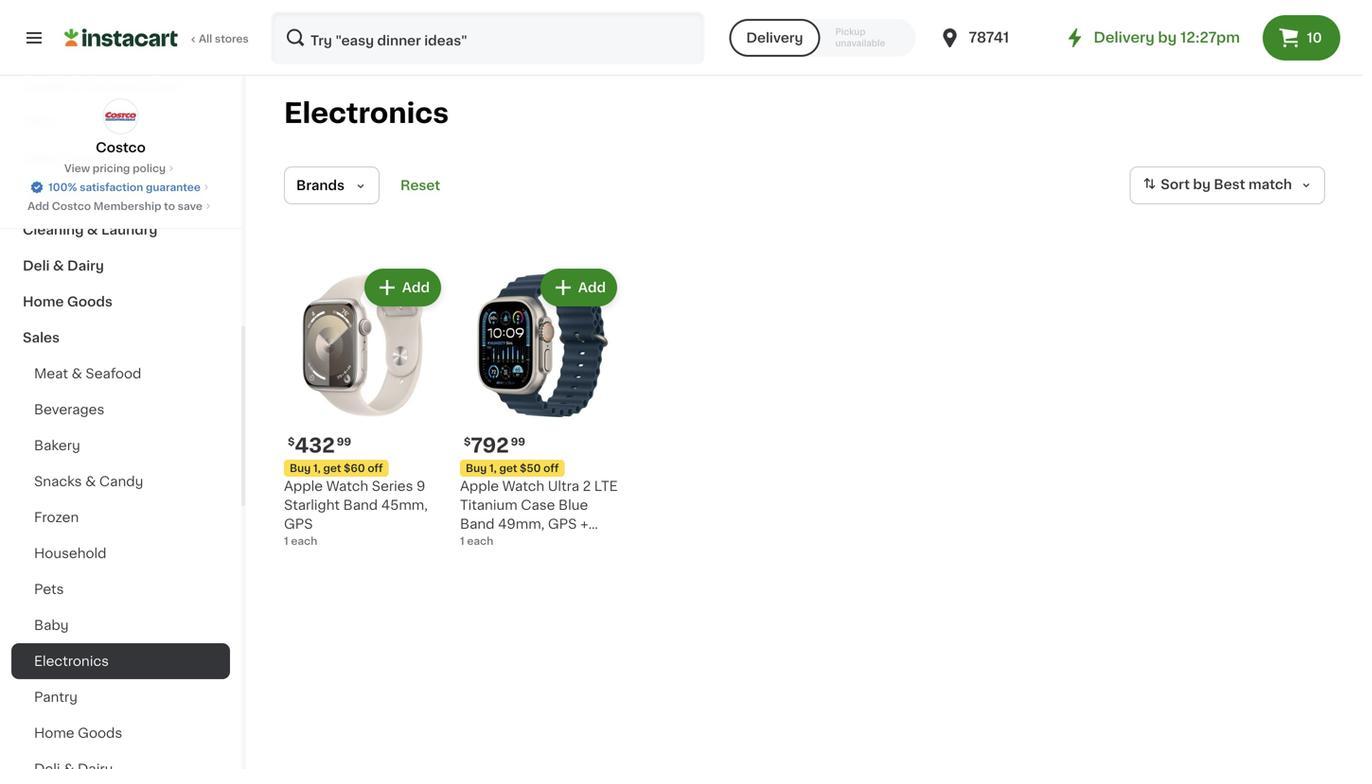 Task type: describe. For each thing, give the bounding box(es) containing it.
pets link
[[11, 572, 230, 608]]

baby
[[34, 619, 69, 632]]

save
[[178, 201, 203, 212]]

2 1 from the left
[[460, 536, 465, 547]]

& for cleaning
[[87, 223, 98, 237]]

add costco membership to save
[[28, 201, 203, 212]]

care
[[149, 80, 181, 93]]

health & personal care link
[[11, 68, 230, 104]]

get for 432
[[323, 463, 341, 474]]

gps inside apple watch series 9 starlight band 45mm, gps 1 each
[[284, 518, 313, 531]]

beverages inside "link"
[[34, 403, 104, 417]]

Best match Sort by field
[[1130, 167, 1325, 204]]

78741 button
[[938, 11, 1052, 64]]

$ for 432
[[288, 437, 295, 447]]

$60
[[344, 463, 365, 474]]

1 vertical spatial home
[[34, 727, 74, 740]]

45mm,
[[381, 499, 428, 512]]

2
[[583, 480, 591, 493]]

snacks
[[34, 475, 82, 488]]

stores
[[215, 34, 249, 44]]

49mm,
[[498, 518, 545, 531]]

to
[[164, 201, 175, 212]]

product group containing 792
[[460, 265, 621, 550]]

starlight
[[284, 499, 340, 512]]

10 button
[[1263, 15, 1340, 61]]

band inside apple watch series 9 starlight band 45mm, gps 1 each
[[343, 499, 378, 512]]

membership
[[94, 201, 161, 212]]

add for 432
[[402, 281, 430, 294]]

wine
[[23, 115, 57, 129]]

apple for apple watch series 9 starlight band 45mm, gps 1 each
[[284, 480, 323, 493]]

1 horizontal spatial electronics
[[284, 100, 449, 127]]

cleaning
[[23, 223, 84, 237]]

pantry link
[[11, 680, 230, 716]]

hard beverages
[[23, 187, 132, 201]]

match
[[1249, 178, 1292, 191]]

1 each
[[460, 536, 493, 547]]

2 vertical spatial goods
[[78, 727, 122, 740]]

laundry
[[101, 223, 158, 237]]

guarantee
[[146, 182, 201, 193]]

0 vertical spatial home goods
[[23, 295, 113, 309]]

reset
[[400, 179, 440, 192]]

watch for titanium
[[502, 480, 545, 493]]

view pricing policy link
[[64, 161, 177, 176]]

buy for 432
[[290, 463, 311, 474]]

cellular
[[460, 537, 510, 550]]

brands
[[296, 179, 345, 192]]

delivery for delivery
[[746, 31, 803, 44]]

household
[[34, 547, 107, 560]]

432
[[295, 436, 335, 456]]

apple watch series 9 starlight band 45mm, gps 1 each
[[284, 480, 428, 547]]

1 vertical spatial home goods
[[34, 727, 122, 740]]

all stores
[[199, 34, 249, 44]]

0 vertical spatial home
[[23, 295, 64, 309]]

delivery by 12:27pm
[[1094, 31, 1240, 44]]

792
[[471, 436, 509, 456]]

case
[[521, 499, 555, 512]]

off for 432
[[368, 463, 383, 474]]

apple watch ultra 2 lte titanium case blue band 49mm, gps + cellular
[[460, 480, 618, 550]]

sales
[[23, 331, 60, 345]]

1 inside apple watch series 9 starlight band 45mm, gps 1 each
[[284, 536, 288, 547]]

1, for 432
[[313, 463, 321, 474]]

add button for 432
[[366, 271, 439, 305]]

deli
[[23, 259, 50, 273]]

$ 792 99
[[464, 436, 525, 456]]

by for sort
[[1193, 178, 1211, 191]]

beverages link
[[11, 392, 230, 428]]

band inside apple watch ultra 2 lte titanium case blue band 49mm, gps + cellular
[[460, 518, 495, 531]]

10
[[1307, 31, 1322, 44]]

& for snacks
[[85, 475, 96, 488]]

apple for apple watch ultra 2 lte titanium case blue band 49mm, gps + cellular
[[460, 480, 499, 493]]

cleaning & laundry link
[[11, 212, 230, 248]]

0 horizontal spatial costco
[[52, 201, 91, 212]]

100% satisfaction guarantee button
[[29, 176, 212, 195]]

buy for 792
[[466, 463, 487, 474]]

1, for 792
[[489, 463, 497, 474]]

candy
[[99, 475, 143, 488]]

0 vertical spatial goods
[[66, 151, 111, 165]]

reset button
[[395, 167, 446, 204]]

ultra
[[548, 480, 579, 493]]

health & personal care
[[23, 80, 181, 93]]

0 horizontal spatial electronics
[[34, 655, 109, 668]]

deli & dairy link
[[11, 248, 230, 284]]

1 vertical spatial goods
[[67, 295, 113, 309]]

policy
[[133, 163, 166, 174]]

best
[[1214, 178, 1245, 191]]

sort
[[1161, 178, 1190, 191]]

seafood
[[86, 367, 141, 381]]

12:27pm
[[1180, 31, 1240, 44]]

9
[[417, 480, 425, 493]]

wine link
[[11, 104, 230, 140]]

snacks & candy
[[34, 475, 143, 488]]

78741
[[969, 31, 1009, 44]]

pets
[[34, 583, 64, 596]]

deli & dairy
[[23, 259, 104, 273]]

frozen
[[34, 511, 79, 524]]



Task type: vqa. For each thing, say whether or not it's contained in the screenshot.
$ 2 99
no



Task type: locate. For each thing, give the bounding box(es) containing it.
watch for band
[[326, 480, 368, 493]]

delivery for delivery by 12:27pm
[[1094, 31, 1155, 44]]

home goods link down dairy
[[11, 284, 230, 320]]

frozen link
[[11, 500, 230, 536]]

band
[[343, 499, 378, 512], [460, 518, 495, 531]]

0 vertical spatial costco
[[96, 141, 146, 154]]

home goods
[[23, 295, 113, 309], [34, 727, 122, 740]]

1 gps from the left
[[284, 518, 313, 531]]

0 horizontal spatial gps
[[284, 518, 313, 531]]

$ inside $ 792 99
[[464, 437, 471, 447]]

$50
[[520, 463, 541, 474]]

1 horizontal spatial 99
[[511, 437, 525, 447]]

2 gps from the left
[[548, 518, 577, 531]]

0 horizontal spatial buy
[[290, 463, 311, 474]]

99 for 792
[[511, 437, 525, 447]]

buy 1, get $50 off
[[466, 463, 559, 474]]

1
[[284, 536, 288, 547], [460, 536, 465, 547]]

watch down $50 at the left bottom of page
[[502, 480, 545, 493]]

sales link
[[11, 320, 230, 356]]

& for deli
[[53, 259, 64, 273]]

1 watch from the left
[[326, 480, 368, 493]]

cleaning & laundry
[[23, 223, 158, 237]]

costco up view pricing policy link
[[96, 141, 146, 154]]

1 vertical spatial beverages
[[34, 403, 104, 417]]

1 vertical spatial band
[[460, 518, 495, 531]]

0 vertical spatial by
[[1158, 31, 1177, 44]]

1 buy from the left
[[290, 463, 311, 474]]

& right health
[[71, 80, 82, 93]]

$ up buy 1, get $60 off
[[288, 437, 295, 447]]

home down pantry
[[34, 727, 74, 740]]

health
[[23, 80, 68, 93]]

by for delivery
[[1158, 31, 1177, 44]]

costco
[[96, 141, 146, 154], [52, 201, 91, 212]]

blue
[[559, 499, 588, 512]]

household link
[[11, 536, 230, 572]]

2 99 from the left
[[511, 437, 525, 447]]

2 $ from the left
[[464, 437, 471, 447]]

1 horizontal spatial off
[[543, 463, 559, 474]]

1 horizontal spatial get
[[499, 463, 517, 474]]

2 each from the left
[[467, 536, 493, 547]]

1 product group from the left
[[284, 265, 445, 549]]

$ up 'buy 1, get $50 off'
[[464, 437, 471, 447]]

1 vertical spatial electronics
[[34, 655, 109, 668]]

band up 1 each
[[460, 518, 495, 531]]

1 horizontal spatial $
[[464, 437, 471, 447]]

1 horizontal spatial costco
[[96, 141, 146, 154]]

add for 792
[[578, 281, 606, 294]]

0 horizontal spatial off
[[368, 463, 383, 474]]

goods
[[66, 151, 111, 165], [67, 295, 113, 309], [78, 727, 122, 740]]

hard
[[23, 187, 56, 201]]

home goods down pantry
[[34, 727, 122, 740]]

1 down the titanium
[[460, 536, 465, 547]]

1 horizontal spatial product group
[[460, 265, 621, 550]]

0 horizontal spatial add
[[28, 201, 49, 212]]

0 horizontal spatial watch
[[326, 480, 368, 493]]

electronics link
[[11, 644, 230, 680]]

product group containing 432
[[284, 265, 445, 549]]

off right $50 at the left bottom of page
[[543, 463, 559, 474]]

delivery by 12:27pm link
[[1063, 27, 1240, 49]]

buy down the 792
[[466, 463, 487, 474]]

0 horizontal spatial each
[[291, 536, 317, 547]]

get left $60
[[323, 463, 341, 474]]

beverages up bakery
[[34, 403, 104, 417]]

buy 1, get $60 off
[[290, 463, 383, 474]]

personal
[[86, 80, 145, 93]]

None search field
[[271, 11, 705, 64]]

99 for 432
[[337, 437, 351, 447]]

view pricing policy
[[64, 163, 166, 174]]

baby link
[[11, 608, 230, 644]]

2 buy from the left
[[466, 463, 487, 474]]

0 horizontal spatial 1,
[[313, 463, 321, 474]]

100%
[[48, 182, 77, 193]]

home goods link down electronics link on the left
[[11, 716, 230, 752]]

& for meat
[[72, 367, 82, 381]]

costco link
[[96, 98, 146, 157]]

99 up 'buy 1, get $50 off'
[[511, 437, 525, 447]]

2 add button from the left
[[542, 271, 615, 305]]

lte
[[594, 480, 618, 493]]

1 horizontal spatial by
[[1193, 178, 1211, 191]]

electronics up pantry
[[34, 655, 109, 668]]

$ for 792
[[464, 437, 471, 447]]

1 each from the left
[[291, 536, 317, 547]]

other
[[23, 151, 62, 165]]

0 vertical spatial electronics
[[284, 100, 449, 127]]

apple inside apple watch series 9 starlight band 45mm, gps 1 each
[[284, 480, 323, 493]]

other goods link
[[11, 140, 230, 176]]

each down starlight
[[291, 536, 317, 547]]

bakery
[[34, 439, 80, 453]]

1 off from the left
[[368, 463, 383, 474]]

1 horizontal spatial 1
[[460, 536, 465, 547]]

get left $50 at the left bottom of page
[[499, 463, 517, 474]]

by inside field
[[1193, 178, 1211, 191]]

2 off from the left
[[543, 463, 559, 474]]

1 horizontal spatial 1,
[[489, 463, 497, 474]]

& for health
[[71, 80, 82, 93]]

0 vertical spatial band
[[343, 499, 378, 512]]

delivery inside 'button'
[[746, 31, 803, 44]]

2 1, from the left
[[489, 463, 497, 474]]

by left 12:27pm
[[1158, 31, 1177, 44]]

dairy
[[67, 259, 104, 273]]

by right sort
[[1193, 178, 1211, 191]]

99 inside $ 792 99
[[511, 437, 525, 447]]

product group
[[284, 265, 445, 549], [460, 265, 621, 550]]

watch inside apple watch ultra 2 lte titanium case blue band 49mm, gps + cellular
[[502, 480, 545, 493]]

0 vertical spatial home goods link
[[11, 284, 230, 320]]

$ 432 99
[[288, 436, 351, 456]]

meat & seafood
[[34, 367, 141, 381]]

1 1 from the left
[[284, 536, 288, 547]]

0 horizontal spatial 1
[[284, 536, 288, 547]]

meat
[[34, 367, 68, 381]]

snacks & candy link
[[11, 464, 230, 500]]

1 1, from the left
[[313, 463, 321, 474]]

home
[[23, 295, 64, 309], [34, 727, 74, 740]]

add
[[28, 201, 49, 212], [402, 281, 430, 294], [578, 281, 606, 294]]

1 $ from the left
[[288, 437, 295, 447]]

$ inside $ 432 99
[[288, 437, 295, 447]]

add button
[[366, 271, 439, 305], [542, 271, 615, 305]]

1 horizontal spatial delivery
[[1094, 31, 1155, 44]]

1 horizontal spatial buy
[[466, 463, 487, 474]]

off right $60
[[368, 463, 383, 474]]

delivery
[[1094, 31, 1155, 44], [746, 31, 803, 44]]

best match
[[1214, 178, 1292, 191]]

0 horizontal spatial get
[[323, 463, 341, 474]]

1 horizontal spatial each
[[467, 536, 493, 547]]

0 horizontal spatial apple
[[284, 480, 323, 493]]

1 vertical spatial home goods link
[[11, 716, 230, 752]]

2 watch from the left
[[502, 480, 545, 493]]

buy down the 432
[[290, 463, 311, 474]]

home up sales
[[23, 295, 64, 309]]

all stores link
[[64, 11, 250, 64]]

0 horizontal spatial $
[[288, 437, 295, 447]]

Search field
[[273, 13, 703, 62]]

delivery button
[[729, 19, 820, 57]]

titanium
[[460, 499, 518, 512]]

pricing
[[93, 163, 130, 174]]

1 get from the left
[[323, 463, 341, 474]]

apple inside apple watch ultra 2 lte titanium case blue band 49mm, gps + cellular
[[460, 480, 499, 493]]

watch inside apple watch series 9 starlight band 45mm, gps 1 each
[[326, 480, 368, 493]]

99 up buy 1, get $60 off
[[337, 437, 351, 447]]

gps inside apple watch ultra 2 lte titanium case blue band 49mm, gps + cellular
[[548, 518, 577, 531]]

costco logo image
[[103, 98, 139, 134]]

pantry
[[34, 691, 78, 704]]

1, down the 432
[[313, 463, 321, 474]]

0 vertical spatial beverages
[[59, 187, 132, 201]]

add costco membership to save link
[[28, 199, 214, 214]]

0 horizontal spatial by
[[1158, 31, 1177, 44]]

all
[[199, 34, 212, 44]]

& left candy
[[85, 475, 96, 488]]

buy
[[290, 463, 311, 474], [466, 463, 487, 474]]

apple up starlight
[[284, 480, 323, 493]]

& right deli
[[53, 259, 64, 273]]

1 horizontal spatial apple
[[460, 480, 499, 493]]

beverages up the "add costco membership to save"
[[59, 187, 132, 201]]

+
[[580, 518, 588, 531]]

satisfaction
[[80, 182, 143, 193]]

each down the titanium
[[467, 536, 493, 547]]

1 horizontal spatial add
[[402, 281, 430, 294]]

1 down starlight
[[284, 536, 288, 547]]

2 apple from the left
[[460, 480, 499, 493]]

1 add button from the left
[[366, 271, 439, 305]]

beverages
[[59, 187, 132, 201], [34, 403, 104, 417]]

by
[[1158, 31, 1177, 44], [1193, 178, 1211, 191]]

0 horizontal spatial 99
[[337, 437, 351, 447]]

bakery link
[[11, 428, 230, 464]]

service type group
[[729, 19, 916, 57]]

1 apple from the left
[[284, 480, 323, 493]]

100% satisfaction guarantee
[[48, 182, 201, 193]]

watch
[[326, 480, 368, 493], [502, 480, 545, 493]]

series
[[372, 480, 413, 493]]

band down 'series'
[[343, 499, 378, 512]]

1 99 from the left
[[337, 437, 351, 447]]

brands button
[[284, 167, 380, 204]]

get for 792
[[499, 463, 517, 474]]

each inside apple watch series 9 starlight band 45mm, gps 1 each
[[291, 536, 317, 547]]

1 horizontal spatial watch
[[502, 480, 545, 493]]

add button for 792
[[542, 271, 615, 305]]

1 horizontal spatial add button
[[542, 271, 615, 305]]

electronics up brands "dropdown button"
[[284, 100, 449, 127]]

costco down hard beverages
[[52, 201, 91, 212]]

& right meat
[[72, 367, 82, 381]]

other goods
[[23, 151, 111, 165]]

gps down starlight
[[284, 518, 313, 531]]

0 horizontal spatial add button
[[366, 271, 439, 305]]

0 horizontal spatial delivery
[[746, 31, 803, 44]]

add inside add costco membership to save link
[[28, 201, 49, 212]]

hard beverages link
[[11, 176, 230, 212]]

watch down $60
[[326, 480, 368, 493]]

apple up the titanium
[[460, 480, 499, 493]]

2 home goods link from the top
[[11, 716, 230, 752]]

sort by
[[1161, 178, 1211, 191]]

99
[[337, 437, 351, 447], [511, 437, 525, 447]]

1 horizontal spatial band
[[460, 518, 495, 531]]

1 horizontal spatial gps
[[548, 518, 577, 531]]

0 horizontal spatial product group
[[284, 265, 445, 549]]

1 vertical spatial by
[[1193, 178, 1211, 191]]

2 horizontal spatial add
[[578, 281, 606, 294]]

instacart logo image
[[64, 27, 178, 49]]

off for 792
[[543, 463, 559, 474]]

1 vertical spatial costco
[[52, 201, 91, 212]]

home goods down 'deli & dairy'
[[23, 295, 113, 309]]

view
[[64, 163, 90, 174]]

2 product group from the left
[[460, 265, 621, 550]]

home goods link
[[11, 284, 230, 320], [11, 716, 230, 752]]

2 get from the left
[[499, 463, 517, 474]]

& down the "add costco membership to save"
[[87, 223, 98, 237]]

gps down blue
[[548, 518, 577, 531]]

99 inside $ 432 99
[[337, 437, 351, 447]]

1 home goods link from the top
[[11, 284, 230, 320]]

0 horizontal spatial band
[[343, 499, 378, 512]]

1, down $ 792 99
[[489, 463, 497, 474]]



